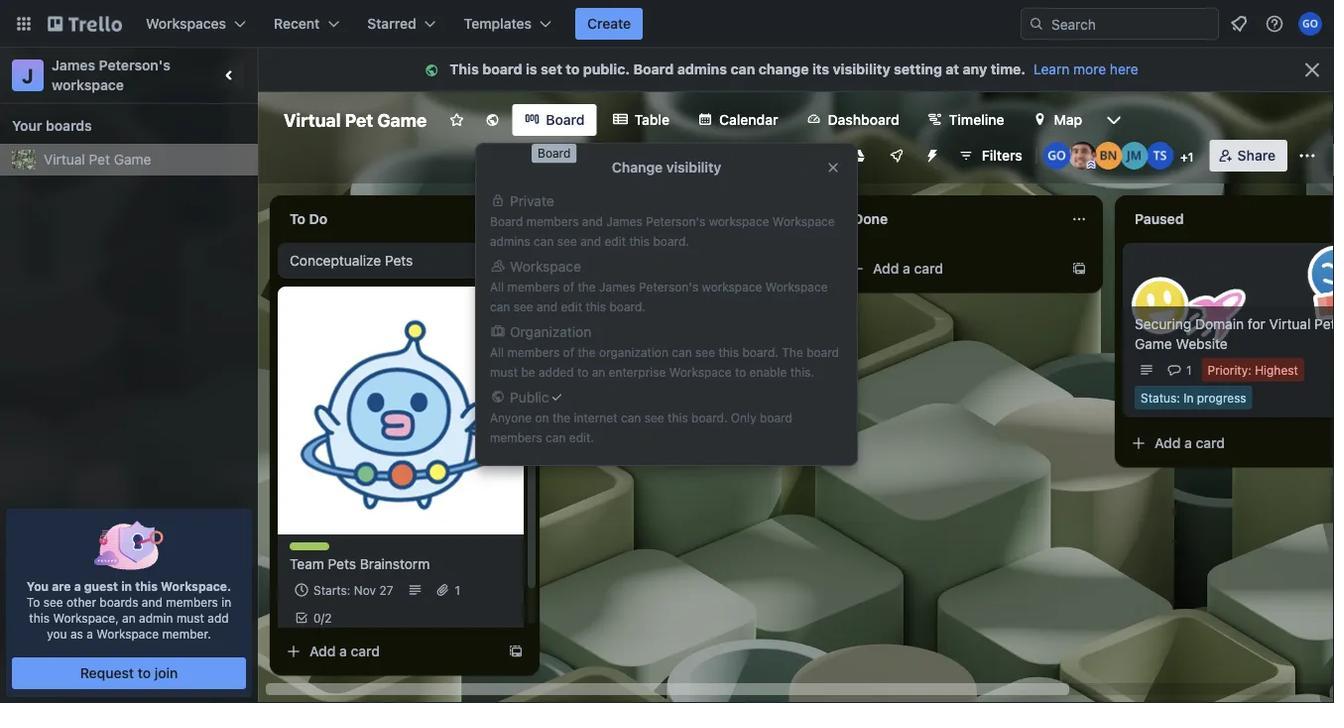 Task type: locate. For each thing, give the bounding box(es) containing it.
1 horizontal spatial board
[[760, 411, 793, 425]]

members up the organization
[[508, 280, 560, 294]]

workspace inside board members and james peterson's workspace workspace admins can see and edit this board.
[[773, 214, 835, 228]]

of up added
[[563, 345, 575, 359]]

the up the organization
[[578, 280, 596, 294]]

team up starts:
[[290, 556, 324, 573]]

peterson's inside all members of the james peterson's workspace workspace can see and edit this board.
[[639, 280, 699, 294]]

1 vertical spatial admins
[[490, 234, 531, 248]]

1 horizontal spatial admins
[[678, 61, 728, 77]]

of up the organization
[[563, 280, 575, 294]]

pets up starts:
[[328, 556, 356, 573]]

create from template… image
[[1072, 261, 1088, 277]]

card up all members of the james peterson's workspace workspace can see and edit this board.
[[633, 261, 662, 277]]

0 horizontal spatial visibility
[[667, 159, 722, 176]]

1 of from the top
[[563, 280, 575, 294]]

1 horizontal spatial virtual
[[284, 109, 341, 131]]

show menu image
[[1298, 146, 1318, 166]]

visibility
[[833, 61, 891, 77], [667, 159, 722, 176]]

to right set
[[566, 61, 580, 77]]

2 all from the top
[[490, 345, 504, 359]]

Paused text field
[[1123, 203, 1335, 235]]

add a card up all members of the james peterson's workspace workspace can see and edit this board.
[[591, 261, 662, 277]]

card for add a card button underneath the "progress" on the right bottom
[[1196, 435, 1226, 452]]

nov
[[354, 584, 376, 597]]

to right added
[[578, 365, 589, 379]]

0 vertical spatial workspace
[[52, 77, 124, 93]]

edit inside all members of the james peterson's workspace workspace can see and edit this board.
[[561, 300, 583, 314]]

1 horizontal spatial visibility
[[833, 61, 891, 77]]

2 vertical spatial game
[[1135, 336, 1173, 352]]

0 vertical spatial :
[[1249, 363, 1252, 377]]

2
[[325, 611, 332, 625]]

only
[[731, 411, 757, 425]]

add a card button down the "progress" on the right bottom
[[1123, 428, 1335, 459]]

do
[[309, 211, 328, 227]]

pet inside board name text box
[[345, 109, 373, 131]]

board right only
[[760, 411, 793, 425]]

this up the organization
[[586, 300, 606, 314]]

virtual
[[284, 109, 341, 131], [44, 151, 85, 168], [1270, 316, 1311, 332]]

timeline link
[[916, 104, 1017, 136]]

workspace
[[773, 214, 835, 228], [510, 259, 581, 275], [766, 280, 828, 294], [670, 365, 732, 379], [97, 627, 159, 641]]

board. inside all members of the james peterson's workspace workspace can see and edit this board.
[[610, 300, 646, 314]]

members for organization
[[508, 345, 560, 359]]

2 vertical spatial board
[[760, 411, 793, 425]]

1 horizontal spatial boards
[[100, 595, 138, 609]]

in
[[121, 580, 132, 593], [222, 595, 231, 609]]

board. inside all members of the organization can see this board. the board must be added to an enterprise workspace to enable this.
[[743, 345, 779, 359]]

starred button
[[356, 8, 448, 40]]

0 horizontal spatial admins
[[490, 234, 531, 248]]

members inside all members of the organization can see this board. the board must be added to an enterprise workspace to enable this.
[[508, 345, 560, 359]]

board
[[483, 61, 523, 77], [807, 345, 840, 359], [760, 411, 793, 425]]

1 down team pets brainstorm link
[[455, 584, 461, 597]]

be
[[521, 365, 536, 379]]

:
[[1249, 363, 1252, 377], [1177, 391, 1181, 405]]

0 vertical spatial boards
[[46, 118, 92, 134]]

create from template… image
[[508, 644, 524, 660]]

team left task
[[290, 544, 321, 558]]

pets down to do text field
[[385, 253, 413, 269]]

timeline
[[949, 112, 1005, 128]]

board. up "organization"
[[610, 300, 646, 314]]

0 horizontal spatial boards
[[46, 118, 92, 134]]

table
[[635, 112, 670, 128]]

sm image
[[422, 61, 450, 80]]

board inside 'anyone on the internet can see this board. only board members can edit.'
[[760, 411, 793, 425]]

see down enterprise
[[645, 411, 665, 425]]

set
[[541, 61, 563, 77]]

pets inside team task team pets brainstorm
[[328, 556, 356, 573]]

james peterson's workspace
[[52, 57, 174, 93]]

1 vertical spatial workspace
[[709, 214, 770, 228]]

james down back to home image
[[52, 57, 95, 73]]

1 horizontal spatial pets
[[385, 253, 413, 269]]

0 vertical spatial visibility
[[833, 61, 891, 77]]

1 vertical spatial board
[[807, 345, 840, 359]]

tara schultz (taraschultz7) image
[[1147, 142, 1175, 170]]

board
[[634, 61, 674, 77], [546, 112, 585, 128], [538, 146, 571, 160], [490, 214, 523, 228]]

added
[[539, 365, 574, 379]]

To Do text field
[[278, 203, 496, 235]]

board inside tooltip
[[538, 146, 571, 160]]

2 of from the top
[[563, 345, 575, 359]]

visibility right the change
[[667, 159, 722, 176]]

the inside 'anyone on the internet can see this board. only board members can edit.'
[[553, 411, 571, 425]]

the for organization
[[578, 345, 596, 359]]

1 vertical spatial game
[[114, 151, 151, 168]]

can right "organization"
[[672, 345, 692, 359]]

board left is
[[483, 61, 523, 77]]

members up 'be'
[[508, 345, 560, 359]]

1 vertical spatial :
[[1177, 391, 1181, 405]]

the inside all members of the organization can see this board. the board must be added to an enterprise workspace to enable this.
[[578, 345, 596, 359]]

you are a guest in this workspace. to see other boards and members in this workspace, an admin must add you as a workspace member.
[[27, 580, 231, 641]]

the right on
[[553, 411, 571, 425]]

2 horizontal spatial game
[[1135, 336, 1173, 352]]

for
[[1248, 316, 1266, 332]]

virtual pet game down the sm icon
[[284, 109, 427, 131]]

1 horizontal spatial virtual pet game
[[284, 109, 427, 131]]

1 vertical spatial an
[[122, 611, 136, 625]]

members down private
[[527, 214, 579, 228]]

1 vertical spatial james
[[607, 214, 643, 228]]

automation image
[[917, 140, 945, 168]]

0 horizontal spatial virtual pet game
[[44, 151, 151, 168]]

members inside 'anyone on the internet can see this board. only board members can edit.'
[[490, 431, 543, 445]]

1 team from the top
[[290, 544, 321, 558]]

enable
[[750, 365, 787, 379]]

virtual down recent popup button
[[284, 109, 341, 131]]

board members and james peterson's workspace workspace admins can see and edit this board.
[[490, 214, 835, 248]]

conceptualize pets link
[[290, 251, 512, 271]]

the
[[578, 280, 596, 294], [578, 345, 596, 359], [553, 411, 571, 425]]

0 horizontal spatial edit
[[561, 300, 583, 314]]

card for add a card button under 27
[[351, 644, 380, 660]]

request to join
[[80, 665, 178, 682]]

: left highest at bottom right
[[1249, 363, 1252, 377]]

peterson's up your boards with 1 items element
[[99, 57, 171, 73]]

board right public.
[[634, 61, 674, 77]]

1 vertical spatial pets
[[328, 556, 356, 573]]

1 horizontal spatial game
[[378, 109, 427, 131]]

1 up in
[[1187, 363, 1192, 377]]

and
[[582, 214, 603, 228], [581, 234, 602, 248], [537, 300, 558, 314], [142, 595, 163, 609]]

can up the organization
[[490, 300, 510, 314]]

add down status
[[1155, 435, 1181, 452]]

gary orlando (garyorlando) image
[[1044, 142, 1072, 170]]

card down nov
[[351, 644, 380, 660]]

see down "are"
[[43, 595, 63, 609]]

all members of the organization can see this board. the board must be added to an enterprise workspace to enable this.
[[490, 345, 840, 379]]

0 horizontal spatial must
[[177, 611, 204, 625]]

this up all members of the james peterson's workspace workspace can see and edit this board.
[[630, 234, 650, 248]]

2 horizontal spatial board
[[807, 345, 840, 359]]

: for priority
[[1249, 363, 1252, 377]]

admins for change
[[678, 61, 728, 77]]

can inside all members of the james peterson's workspace workspace can see and edit this board.
[[490, 300, 510, 314]]

the down the organization
[[578, 345, 596, 359]]

to left join
[[138, 665, 151, 682]]

workspace up only
[[670, 365, 732, 379]]

all inside all members of the organization can see this board. the board must be added to an enterprise workspace to enable this.
[[490, 345, 504, 359]]

1 horizontal spatial pet
[[345, 109, 373, 131]]

pet
[[345, 109, 373, 131], [89, 151, 110, 168], [1315, 316, 1335, 332]]

the for workspace
[[578, 280, 596, 294]]

this up you
[[29, 611, 50, 625]]

virtual pet game inside board name text box
[[284, 109, 427, 131]]

1 horizontal spatial to
[[290, 211, 306, 227]]

anyone on the internet can see this board. only board members can edit.
[[490, 411, 793, 445]]

can
[[731, 61, 756, 77], [534, 234, 554, 248], [490, 300, 510, 314], [672, 345, 692, 359], [621, 411, 641, 425], [546, 431, 566, 445]]

members for workspace
[[508, 280, 560, 294]]

the
[[782, 345, 804, 359]]

securing domain for virtual pet game website
[[1135, 316, 1335, 352]]

virtual pet game down your boards with 1 items element
[[44, 151, 151, 168]]

workspace up your boards
[[52, 77, 124, 93]]

you
[[27, 580, 49, 593]]

1 horizontal spatial an
[[592, 365, 606, 379]]

workspace
[[52, 77, 124, 93], [709, 214, 770, 228], [702, 280, 763, 294]]

: for status
[[1177, 391, 1181, 405]]

of inside all members of the organization can see this board. the board must be added to an enterprise workspace to enable this.
[[563, 345, 575, 359]]

time.
[[991, 61, 1026, 77]]

1 horizontal spatial :
[[1249, 363, 1252, 377]]

search image
[[1029, 16, 1045, 32]]

board. up all members of the james peterson's workspace workspace can see and edit this board.
[[653, 234, 690, 248]]

color: bold lime, title: "team task" element
[[290, 543, 350, 558]]

add a card button
[[560, 253, 782, 285], [842, 253, 1064, 285], [1123, 428, 1335, 459], [278, 636, 500, 668]]

your
[[12, 118, 42, 134]]

2 horizontal spatial virtual
[[1270, 316, 1311, 332]]

workspace up the organization
[[510, 259, 581, 275]]

Board name text field
[[274, 104, 437, 136]]

see inside 'anyone on the internet can see this board. only board members can edit.'
[[645, 411, 665, 425]]

0 vertical spatial peterson's
[[99, 57, 171, 73]]

ben nelson (bennelson96) image
[[1095, 142, 1123, 170]]

Search field
[[1045, 9, 1219, 39]]

james down the change
[[607, 214, 643, 228]]

1 vertical spatial must
[[177, 611, 204, 625]]

0 vertical spatial james
[[52, 57, 95, 73]]

members inside all members of the james peterson's workspace workspace can see and edit this board.
[[508, 280, 560, 294]]

conceptualize pets
[[290, 253, 413, 269]]

0 vertical spatial board
[[483, 61, 523, 77]]

pet right for
[[1315, 316, 1335, 332]]

add a card down in
[[1155, 435, 1226, 452]]

visibility right its on the top right of page
[[833, 61, 891, 77]]

0 vertical spatial all
[[490, 280, 504, 294]]

1 vertical spatial all
[[490, 345, 504, 359]]

1 vertical spatial to
[[27, 595, 40, 609]]

to left enable
[[735, 365, 747, 379]]

1 horizontal spatial must
[[490, 365, 518, 379]]

learn
[[1034, 61, 1070, 77]]

back to home image
[[48, 8, 122, 40]]

james inside james peterson's workspace
[[52, 57, 95, 73]]

edit up all members of the james peterson's workspace workspace can see and edit this board.
[[605, 234, 626, 248]]

2 horizontal spatial pet
[[1315, 316, 1335, 332]]

organization
[[510, 324, 592, 340]]

to
[[290, 211, 306, 227], [27, 595, 40, 609]]

1 vertical spatial pet
[[89, 151, 110, 168]]

workspace down admin
[[97, 627, 159, 641]]

google drive icon image
[[851, 149, 865, 163]]

edit up the organization
[[561, 300, 583, 314]]

0 vertical spatial an
[[592, 365, 606, 379]]

0 horizontal spatial :
[[1177, 391, 1181, 405]]

card for add a card button below the 'done' "text field"
[[915, 261, 944, 277]]

to down you
[[27, 595, 40, 609]]

this inside all members of the organization can see this board. the board must be added to an enterprise workspace to enable this.
[[719, 345, 739, 359]]

0 vertical spatial to
[[290, 211, 306, 227]]

2 vertical spatial the
[[553, 411, 571, 425]]

workspace down change visibility
[[709, 214, 770, 228]]

star or unstar board image
[[449, 112, 465, 128]]

0 vertical spatial must
[[490, 365, 518, 379]]

virtual pet game link
[[44, 150, 246, 170]]

must inside the you are a guest in this workspace. to see other boards and members in this workspace, an admin must add you as a workspace member.
[[177, 611, 204, 625]]

1 vertical spatial peterson's
[[646, 214, 706, 228]]

boards down guest
[[100, 595, 138, 609]]

share
[[1238, 147, 1276, 164]]

board inside board members and james peterson's workspace workspace admins can see and edit this board.
[[490, 214, 523, 228]]

this
[[450, 61, 479, 77]]

2 vertical spatial workspace
[[702, 280, 763, 294]]

1 all from the top
[[490, 280, 504, 294]]

2 vertical spatial virtual
[[1270, 316, 1311, 332]]

2 vertical spatial pet
[[1315, 316, 1335, 332]]

in up add
[[222, 595, 231, 609]]

peterson's down board members and james peterson's workspace workspace admins can see and edit this board.
[[639, 280, 699, 294]]

recent button
[[262, 8, 352, 40]]

0 horizontal spatial an
[[122, 611, 136, 625]]

must up member.
[[177, 611, 204, 625]]

the inside all members of the james peterson's workspace workspace can see and edit this board.
[[578, 280, 596, 294]]

public image
[[485, 112, 501, 128]]

members down workspace.
[[166, 595, 218, 609]]

see inside board members and james peterson's workspace workspace admins can see and edit this board.
[[558, 234, 577, 248]]

1 vertical spatial edit
[[561, 300, 583, 314]]

add a card
[[591, 261, 662, 277], [873, 261, 944, 277], [1155, 435, 1226, 452], [310, 644, 380, 660]]

1 vertical spatial in
[[222, 595, 231, 609]]

card down the "progress" on the right bottom
[[1196, 435, 1226, 452]]

board inside all members of the organization can see this board. the board must be added to an enterprise workspace to enable this.
[[807, 345, 840, 359]]

game left star or unstar board image
[[378, 109, 427, 131]]

see inside all members of the organization can see this board. the board must be added to an enterprise workspace to enable this.
[[696, 345, 716, 359]]

an left enterprise
[[592, 365, 606, 379]]

setting
[[894, 61, 943, 77]]

card
[[633, 261, 662, 277], [915, 261, 944, 277], [1196, 435, 1226, 452], [351, 644, 380, 660]]

edit for workspace
[[561, 300, 583, 314]]

0 notifications image
[[1228, 12, 1251, 36]]

this
[[630, 234, 650, 248], [586, 300, 606, 314], [719, 345, 739, 359], [668, 411, 688, 425], [135, 580, 158, 593], [29, 611, 50, 625]]

public
[[510, 390, 549, 406]]

a
[[621, 261, 629, 277], [903, 261, 911, 277], [1185, 435, 1193, 452], [74, 580, 81, 593], [87, 627, 93, 641], [340, 644, 347, 660]]

this down all members of the organization can see this board. the board must be added to an enterprise workspace to enable this.
[[668, 411, 688, 425]]

must left 'be'
[[490, 365, 518, 379]]

0 vertical spatial pet
[[345, 109, 373, 131]]

of inside all members of the james peterson's workspace workspace can see and edit this board.
[[563, 280, 575, 294]]

of for organization
[[563, 345, 575, 359]]

workspace inside all members of the organization can see this board. the board must be added to an enterprise workspace to enable this.
[[670, 365, 732, 379]]

card for add a card button below board members and james peterson's workspace workspace admins can see and edit this board.
[[633, 261, 662, 277]]

in right guest
[[121, 580, 132, 593]]

0 horizontal spatial pets
[[328, 556, 356, 573]]

virtual down your boards
[[44, 151, 85, 168]]

customize views image
[[1105, 110, 1125, 130]]

workspace inside the you are a guest in this workspace. to see other boards and members in this workspace, an admin must add you as a workspace member.
[[97, 627, 159, 641]]

an left admin
[[122, 611, 136, 625]]

members inside the you are a guest in this workspace. to see other boards and members in this workspace, an admin must add you as a workspace member.
[[166, 595, 218, 609]]

board. left only
[[692, 411, 728, 425]]

james
[[52, 57, 95, 73], [607, 214, 643, 228], [599, 280, 636, 294]]

see right "organization"
[[696, 345, 716, 359]]

admins inside board members and james peterson's workspace workspace admins can see and edit this board.
[[490, 234, 531, 248]]

workspace inside board members and james peterson's workspace workspace admins can see and edit this board.
[[709, 214, 770, 228]]

1 vertical spatial boards
[[100, 595, 138, 609]]

game inside board name text box
[[378, 109, 427, 131]]

to left do
[[290, 211, 306, 227]]

2 vertical spatial peterson's
[[639, 280, 699, 294]]

this inside board members and james peterson's workspace workspace admins can see and edit this board.
[[630, 234, 650, 248]]

0 vertical spatial admins
[[678, 61, 728, 77]]

1 right tara schultz (taraschultz7) image
[[1189, 150, 1194, 164]]

a up all members of the james peterson's workspace workspace can see and edit this board.
[[621, 261, 629, 277]]

1 horizontal spatial edit
[[605, 234, 626, 248]]

change
[[612, 159, 663, 176]]

of
[[563, 280, 575, 294], [563, 345, 575, 359]]

peterson's down change visibility
[[646, 214, 706, 228]]

james inside all members of the james peterson's workspace workspace can see and edit this board.
[[599, 280, 636, 294]]

0 vertical spatial the
[[578, 280, 596, 294]]

0 vertical spatial virtual
[[284, 109, 341, 131]]

see down board tooltip
[[558, 234, 577, 248]]

0 vertical spatial of
[[563, 280, 575, 294]]

members
[[527, 214, 579, 228], [508, 280, 560, 294], [508, 345, 560, 359], [490, 431, 543, 445], [166, 595, 218, 609]]

to inside text field
[[290, 211, 306, 227]]

edit
[[605, 234, 626, 248], [561, 300, 583, 314]]

its
[[813, 61, 830, 77]]

add a card button down board members and james peterson's workspace workspace admins can see and edit this board.
[[560, 253, 782, 285]]

boards
[[46, 118, 92, 134], [100, 595, 138, 609]]

0 vertical spatial game
[[378, 109, 427, 131]]

game down your boards with 1 items element
[[114, 151, 151, 168]]

see
[[558, 234, 577, 248], [514, 300, 534, 314], [696, 345, 716, 359], [645, 411, 665, 425], [43, 595, 63, 609]]

virtual inside board name text box
[[284, 109, 341, 131]]

0 vertical spatial virtual pet game
[[284, 109, 427, 131]]

members inside board members and james peterson's workspace workspace admins can see and edit this board.
[[527, 214, 579, 228]]

0 horizontal spatial virtual
[[44, 151, 85, 168]]

edit inside board members and james peterson's workspace workspace admins can see and edit this board.
[[605, 234, 626, 248]]

0 horizontal spatial pet
[[89, 151, 110, 168]]

gary orlando (garyorlando) image
[[1299, 12, 1323, 36]]

1 vertical spatial of
[[563, 345, 575, 359]]

1 vertical spatial the
[[578, 345, 596, 359]]

: left in
[[1177, 391, 1181, 405]]

all inside all members of the james peterson's workspace workspace can see and edit this board.
[[490, 280, 504, 294]]

virtual right for
[[1270, 316, 1311, 332]]

at
[[946, 61, 960, 77]]

members down anyone
[[490, 431, 543, 445]]

0 vertical spatial edit
[[605, 234, 626, 248]]

james up "organization"
[[599, 280, 636, 294]]

2 vertical spatial james
[[599, 280, 636, 294]]

board. up enable
[[743, 345, 779, 359]]

can inside board members and james peterson's workspace workspace admins can see and edit this board.
[[534, 234, 554, 248]]

all
[[490, 280, 504, 294], [490, 345, 504, 359]]

virtual inside securing domain for virtual pet game website
[[1270, 316, 1311, 332]]

pet left star or unstar board image
[[345, 109, 373, 131]]

board up this.
[[807, 345, 840, 359]]

primary element
[[0, 0, 1335, 48]]

board. inside board members and james peterson's workspace workspace admins can see and edit this board.
[[653, 234, 690, 248]]

0 horizontal spatial in
[[121, 580, 132, 593]]

2 team from the top
[[290, 556, 324, 573]]

admins down private
[[490, 234, 531, 248]]

you
[[47, 627, 67, 641]]

0 horizontal spatial to
[[27, 595, 40, 609]]

pet inside securing domain for virtual pet game website
[[1315, 316, 1335, 332]]

board down board link
[[538, 146, 571, 160]]

boards right your
[[46, 118, 92, 134]]



Task type: describe. For each thing, give the bounding box(es) containing it.
table link
[[601, 104, 682, 136]]

1 vertical spatial virtual
[[44, 151, 85, 168]]

0 horizontal spatial board
[[483, 61, 523, 77]]

map
[[1055, 112, 1083, 128]]

in
[[1184, 391, 1194, 405]]

create
[[588, 15, 631, 32]]

member.
[[162, 627, 211, 641]]

workspace inside all members of the james peterson's workspace workspace can see and edit this board.
[[702, 280, 763, 294]]

2 vertical spatial 1
[[455, 584, 461, 597]]

add down "done"
[[873, 261, 900, 277]]

a right as at the bottom left of the page
[[87, 627, 93, 641]]

filters button
[[952, 140, 1029, 172]]

starred
[[367, 15, 417, 32]]

+
[[1181, 150, 1189, 164]]

all for workspace
[[490, 280, 504, 294]]

can inside all members of the organization can see this board. the board must be added to an enterprise workspace to enable this.
[[672, 345, 692, 359]]

a right "are"
[[74, 580, 81, 593]]

1 vertical spatial virtual pet game
[[44, 151, 151, 168]]

add up all members of the james peterson's workspace workspace can see and edit this board.
[[591, 261, 618, 277]]

an inside the you are a guest in this workspace. to see other boards and members in this workspace, an admin must add you as a workspace member.
[[122, 611, 136, 625]]

domain
[[1196, 316, 1245, 332]]

0 vertical spatial 1
[[1189, 150, 1194, 164]]

a down in
[[1185, 435, 1193, 452]]

jeremy miller (jeremymiller198) image
[[1121, 142, 1149, 170]]

workspace inside james peterson's workspace
[[52, 77, 124, 93]]

dashboard
[[828, 112, 900, 128]]

0 / 2
[[314, 611, 332, 625]]

see inside all members of the james peterson's workspace workspace can see and edit this board.
[[514, 300, 534, 314]]

your boards
[[12, 118, 92, 134]]

and inside the you are a guest in this workspace. to see other boards and members in this workspace, an admin must add you as a workspace member.
[[142, 595, 163, 609]]

private
[[510, 193, 554, 209]]

any
[[963, 61, 988, 77]]

website
[[1177, 336, 1228, 352]]

calendar
[[720, 112, 779, 128]]

edit for private
[[605, 234, 626, 248]]

on
[[535, 411, 549, 425]]

workspace.
[[161, 580, 231, 593]]

securing
[[1135, 316, 1192, 332]]

recent
[[274, 15, 320, 32]]

workspaces
[[146, 15, 226, 32]]

to inside button
[[138, 665, 151, 682]]

as
[[70, 627, 83, 641]]

workspace navigation collapse icon image
[[216, 62, 244, 89]]

of for workspace
[[563, 280, 575, 294]]

1 horizontal spatial in
[[222, 595, 231, 609]]

add a card button down 27
[[278, 636, 500, 668]]

peterson's inside board members and james peterson's workspace workspace admins can see and edit this board.
[[646, 214, 706, 228]]

templates
[[464, 15, 532, 32]]

j
[[22, 64, 33, 87]]

this inside all members of the james peterson's workspace workspace can see and edit this board.
[[586, 300, 606, 314]]

0 vertical spatial pets
[[385, 253, 413, 269]]

securing domain for virtual pet game website link
[[1135, 315, 1335, 354]]

starts:
[[314, 584, 351, 597]]

to do
[[290, 211, 328, 227]]

to inside the you are a guest in this workspace. to see other boards and members in this workspace, an admin must add you as a workspace member.
[[27, 595, 40, 609]]

0 horizontal spatial game
[[114, 151, 151, 168]]

conceptualize
[[290, 253, 381, 269]]

an inside all members of the organization can see this board. the board must be added to an enterprise workspace to enable this.
[[592, 365, 606, 379]]

team task team pets brainstorm
[[290, 544, 430, 573]]

admin
[[139, 611, 173, 625]]

is
[[526, 61, 538, 77]]

can down on
[[546, 431, 566, 445]]

priority : highest
[[1208, 363, 1299, 377]]

can left change
[[731, 61, 756, 77]]

this.
[[791, 365, 815, 379]]

create button
[[576, 8, 643, 40]]

close popover image
[[826, 160, 842, 176]]

status
[[1141, 391, 1177, 405]]

boards inside the you are a guest in this workspace. to see other boards and members in this workspace, an admin must add you as a workspace member.
[[100, 595, 138, 609]]

learn more here link
[[1026, 61, 1139, 77]]

this board is set to public. board admins can change its visibility setting at any time. learn more here
[[450, 61, 1139, 77]]

map link
[[1021, 104, 1095, 136]]

progress
[[1198, 391, 1247, 405]]

power ups image
[[889, 148, 905, 164]]

admins for see
[[490, 234, 531, 248]]

organization
[[599, 345, 669, 359]]

james inside board members and james peterson's workspace workspace admins can see and edit this board.
[[607, 214, 643, 228]]

a down starts: nov 27
[[340, 644, 347, 660]]

add a card down "done"
[[873, 261, 944, 277]]

join
[[155, 665, 178, 682]]

anyone
[[490, 411, 532, 425]]

templates button
[[452, 8, 564, 40]]

Done text field
[[842, 203, 1060, 235]]

filters
[[982, 147, 1023, 164]]

all for organization
[[490, 345, 504, 359]]

add down 0 / 2
[[310, 644, 336, 660]]

change
[[759, 61, 809, 77]]

see inside the you are a guest in this workspace. to see other boards and members in this workspace, an admin must add you as a workspace member.
[[43, 595, 63, 609]]

must inside all members of the organization can see this board. the board must be added to an enterprise workspace to enable this.
[[490, 365, 518, 379]]

status : in progress
[[1141, 391, 1247, 405]]

open information menu image
[[1265, 14, 1285, 34]]

this inside 'anyone on the internet can see this board. only board members can edit.'
[[668, 411, 688, 425]]

request
[[80, 665, 134, 682]]

board. inside 'anyone on the internet can see this board. only board members can edit.'
[[692, 411, 728, 425]]

game inside securing domain for virtual pet game website
[[1135, 336, 1173, 352]]

0 vertical spatial in
[[121, 580, 132, 593]]

are
[[52, 580, 71, 593]]

board link
[[512, 104, 597, 136]]

a down the 'done' "text field"
[[903, 261, 911, 277]]

dashboard link
[[794, 104, 912, 136]]

this member is an admin of this board. image
[[1087, 161, 1096, 170]]

done
[[853, 211, 888, 227]]

other
[[67, 595, 96, 609]]

james peterson (jamespeterson93) image
[[1070, 142, 1097, 170]]

share button
[[1210, 140, 1288, 172]]

board tooltip
[[532, 144, 577, 163]]

all members of the james peterson's workspace workspace can see and edit this board.
[[490, 280, 828, 314]]

1 vertical spatial 1
[[1187, 363, 1192, 377]]

here
[[1110, 61, 1139, 77]]

your boards with 1 items element
[[12, 114, 236, 138]]

and inside all members of the james peterson's workspace workspace can see and edit this board.
[[537, 300, 558, 314]]

more
[[1074, 61, 1107, 77]]

members for private
[[527, 214, 579, 228]]

workspace inside all members of the james peterson's workspace workspace can see and edit this board.
[[766, 280, 828, 294]]

27
[[380, 584, 393, 597]]

board up board tooltip
[[546, 112, 585, 128]]

+ 1
[[1181, 150, 1194, 164]]

/
[[321, 611, 325, 625]]

1 vertical spatial visibility
[[667, 159, 722, 176]]

peterson's inside james peterson's workspace
[[99, 57, 171, 73]]

guest
[[84, 580, 118, 593]]

priority
[[1208, 363, 1249, 377]]

task
[[324, 544, 350, 558]]

can right internet
[[621, 411, 641, 425]]

brainstorm
[[360, 556, 430, 573]]

starts: nov 27
[[314, 584, 393, 597]]

calendar link
[[686, 104, 790, 136]]

add
[[208, 611, 229, 625]]

highest
[[1256, 363, 1299, 377]]

this up admin
[[135, 580, 158, 593]]

add a card button down the 'done' "text field"
[[842, 253, 1064, 285]]

workspaces button
[[134, 8, 258, 40]]

add a card down 2
[[310, 644, 380, 660]]

workspace,
[[53, 611, 119, 625]]



Task type: vqa. For each thing, say whether or not it's contained in the screenshot.
"Settings" link
no



